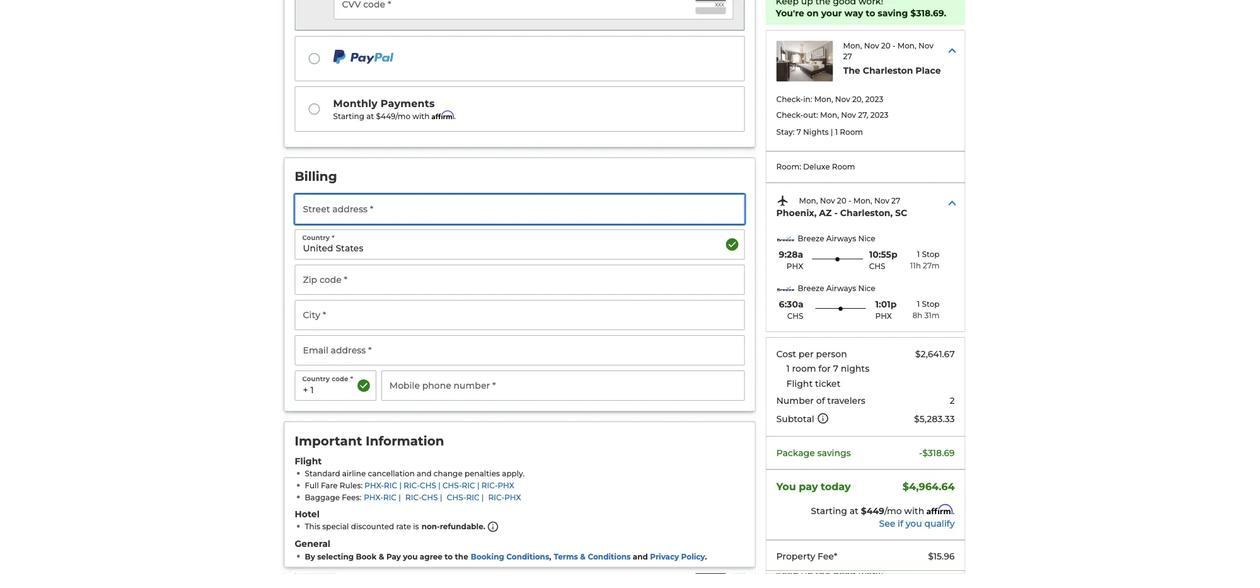 Task type: locate. For each thing, give the bounding box(es) containing it.
saving
[[878, 8, 908, 19]]

package
[[777, 448, 815, 458]]

property fee*
[[777, 551, 838, 562]]

2023 right 27,
[[871, 110, 889, 119]]

you're on your way to saving $318.69.
[[776, 8, 947, 19]]

affirm inside monthly payments starting at $449 /mo with affirm .
[[432, 110, 454, 120]]

1 vertical spatial 20
[[837, 196, 847, 205]]

1 country from the top
[[302, 234, 330, 242]]

country code *
[[302, 375, 353, 383]]

full
[[305, 481, 319, 491]]

1 vertical spatial /mo
[[885, 506, 902, 517]]

0 horizontal spatial flight
[[295, 456, 322, 467]]

0 vertical spatial 20
[[882, 41, 891, 50]]

20 up charleston
[[882, 41, 891, 50]]

breeze airways nice up the 6:30a
[[798, 284, 876, 293]]

0 vertical spatial .
[[454, 112, 456, 121]]

1 vertical spatial country
[[302, 375, 330, 383]]

nov up place
[[919, 41, 934, 50]]

1 vertical spatial chs-
[[447, 493, 466, 502]]

0 vertical spatial with
[[413, 112, 430, 121]]

room down 27,
[[840, 127, 863, 136]]

1 airlineicon image from the top
[[777, 232, 796, 246]]

non-
[[422, 523, 440, 532]]

affirm down the payments
[[432, 110, 454, 120]]

0 vertical spatial airlineicon image
[[777, 232, 796, 246]]

airlineicon image for 6:30a
[[777, 282, 796, 296]]

with
[[413, 112, 430, 121], [905, 506, 925, 517]]

0 vertical spatial to
[[866, 8, 876, 19]]

2 stop from the top
[[922, 299, 940, 309]]

phx- right the fees:
[[364, 493, 383, 502]]

stop inside 1 stop 8h 31m
[[922, 299, 940, 309]]

City text field
[[295, 300, 745, 330]]

1 horizontal spatial 7
[[834, 363, 839, 374]]

booking conditions link
[[471, 552, 550, 562]]

0 vertical spatial you
[[906, 518, 923, 529]]

fees:
[[342, 493, 362, 502]]

flight inside 1 room  for 7 nights flight ticket
[[787, 378, 813, 389]]

2 airlineicon image from the top
[[777, 282, 796, 296]]

you right pay
[[403, 552, 418, 562]]

1 up 11h at the right top of page
[[918, 250, 920, 259]]

1 inside 1 stop 8h 31m
[[918, 299, 920, 309]]

selecting
[[317, 552, 354, 562]]

starting down today
[[811, 506, 848, 517]]

27 up sc
[[892, 196, 901, 205]]

0 horizontal spatial at
[[367, 112, 374, 121]]

nov left 27,
[[841, 110, 857, 119]]

9:28a phx
[[779, 249, 804, 271]]

0 vertical spatial breeze airways nice
[[798, 234, 876, 243]]

and left change
[[417, 470, 432, 479]]

and left privacy
[[633, 552, 648, 562]]

1 horizontal spatial to
[[866, 8, 876, 19]]

chs down the 6:30a
[[788, 311, 804, 321]]

with inside monthly payments starting at $449 /mo with affirm .
[[413, 112, 430, 121]]

to left the
[[445, 552, 453, 562]]

at down the monthly
[[367, 112, 374, 121]]

$2,641.67
[[916, 349, 955, 359]]

0 vertical spatial *
[[332, 234, 335, 242]]

1 vertical spatial room
[[832, 162, 856, 172]]

check- for in:
[[777, 95, 804, 104]]

1
[[835, 127, 838, 136], [918, 250, 920, 259], [918, 299, 920, 309], [787, 363, 790, 374], [311, 385, 314, 395]]

1 vertical spatial starting
[[811, 506, 848, 517]]

/mo up see
[[885, 506, 902, 517]]

if
[[898, 518, 904, 529]]

& right terms
[[580, 552, 586, 562]]

flight down the room
[[787, 378, 813, 389]]

starting at $449 /mo with affirm . see if you qualify
[[811, 504, 955, 529]]

fee*
[[818, 551, 838, 562]]

1 vertical spatial select success image
[[356, 378, 371, 394]]

0 horizontal spatial .
[[454, 112, 456, 121]]

20
[[882, 41, 891, 50], [837, 196, 847, 205]]

nice for 10:55p
[[859, 234, 876, 243]]

1 vertical spatial stop
[[922, 299, 940, 309]]

1 room  for 7 nights flight ticket
[[787, 363, 870, 389]]

nice
[[859, 234, 876, 243], [859, 284, 876, 293]]

1 horizontal spatial flight
[[787, 378, 813, 389]]

1:01p phx
[[876, 299, 897, 321]]

1 up 8h
[[918, 299, 920, 309]]

7 right for
[[834, 363, 839, 374]]

0 vertical spatial phx-
[[365, 481, 384, 491]]

with down the $4,964.64
[[905, 506, 925, 517]]

2 & from the left
[[580, 552, 586, 562]]

1 stop from the top
[[922, 250, 940, 259]]

out:
[[804, 110, 819, 119]]

1 vertical spatial breeze
[[798, 284, 825, 293]]

2 vertical spatial .
[[705, 552, 707, 562]]

savings
[[818, 448, 851, 458]]

$449 inside monthly payments starting at $449 /mo with affirm .
[[376, 112, 396, 121]]

20 for mon, nov 20 - mon, nov 27
[[837, 196, 847, 205]]

0 vertical spatial /mo
[[396, 112, 411, 121]]

1 vertical spatial nice
[[859, 284, 876, 293]]

1 right +
[[311, 385, 314, 395]]

20 up phoenix, az - charleston, sc at top
[[837, 196, 847, 205]]

1 vertical spatial 27
[[892, 196, 901, 205]]

0 horizontal spatial 27
[[844, 52, 852, 61]]

phx- down cancellation
[[365, 481, 384, 491]]

+
[[303, 385, 308, 395]]

1 airways from the top
[[827, 234, 857, 243]]

1 horizontal spatial with
[[905, 506, 925, 517]]

airways for 10:55p
[[827, 234, 857, 243]]

1 check- from the top
[[777, 95, 804, 104]]

.
[[454, 112, 456, 121], [953, 506, 955, 517], [705, 552, 707, 562]]

nov up the charleston,
[[875, 196, 890, 205]]

starting down the monthly
[[333, 112, 365, 121]]

0 vertical spatial check-
[[777, 95, 804, 104]]

phx
[[787, 262, 804, 271], [876, 311, 892, 321], [498, 481, 515, 491], [505, 493, 521, 502]]

0 horizontal spatial $449
[[376, 112, 396, 121]]

conditions right terms
[[588, 552, 631, 562]]

0 vertical spatial ric-phx link
[[482, 481, 515, 491]]

select success image
[[725, 237, 740, 252], [356, 378, 371, 394]]

monthly payments starting at $449 /mo with affirm .
[[333, 97, 456, 121]]

property
[[777, 551, 816, 562]]

1 vertical spatial 2023
[[871, 110, 889, 119]]

0 horizontal spatial starting
[[333, 112, 365, 121]]

1 horizontal spatial conditions
[[588, 552, 631, 562]]

Street address * text field
[[295, 194, 745, 225]]

1 vertical spatial affirm
[[927, 504, 953, 515]]

this
[[305, 523, 320, 532]]

0 horizontal spatial and
[[417, 470, 432, 479]]

mon, up charleston
[[898, 41, 917, 50]]

0 vertical spatial nice
[[859, 234, 876, 243]]

27 up the
[[844, 52, 852, 61]]

ric
[[384, 481, 397, 491], [462, 481, 475, 491], [383, 493, 397, 502], [466, 493, 480, 502]]

and inside flight standard airline cancellation and change penalties apply. full fare rules: phx-ric | ric-chs | chs-ric | ric-phx baggage fees: phx-ric | ric-chs | chs-ric | ric-phx
[[417, 470, 432, 479]]

select success image right code
[[356, 378, 371, 394]]

1 horizontal spatial 27
[[892, 196, 901, 205]]

1 horizontal spatial at
[[850, 506, 859, 517]]

1 horizontal spatial $449
[[861, 506, 885, 517]]

breeze airways nice down phoenix, az - charleston, sc at top
[[798, 234, 876, 243]]

/mo
[[396, 112, 411, 121], [885, 506, 902, 517]]

1 for 1 room  for 7 nights flight ticket
[[787, 363, 790, 374]]

1 vertical spatial to
[[445, 552, 453, 562]]

place
[[916, 65, 941, 75]]

8h
[[913, 311, 923, 320]]

1 down cost
[[787, 363, 790, 374]]

the
[[455, 552, 468, 562]]

1 inside 1 room  for 7 nights flight ticket
[[787, 363, 790, 374]]

. inside starting at $449 /mo with affirm . see if you qualify
[[953, 506, 955, 517]]

charleston,
[[841, 208, 893, 218]]

1 horizontal spatial select success image
[[725, 237, 740, 252]]

fare
[[321, 481, 338, 491]]

1 vertical spatial 7
[[834, 363, 839, 374]]

at up see if you qualify link
[[850, 506, 859, 517]]

1 vertical spatial flight
[[295, 456, 322, 467]]

breeze airways nice for 9:28a
[[798, 234, 876, 243]]

&
[[379, 552, 384, 562], [580, 552, 586, 562]]

& left pay
[[379, 552, 384, 562]]

cost per person
[[777, 349, 848, 359]]

20 inside mon, nov 20 - mon, nov 27 the charleston place
[[882, 41, 891, 50]]

0 horizontal spatial &
[[379, 552, 384, 562]]

1 inside 1 stop 11h 27m
[[918, 250, 920, 259]]

stop for 1:01p
[[922, 299, 940, 309]]

stay:
[[777, 127, 795, 136]]

country down billing
[[302, 234, 330, 242]]

1 horizontal spatial 20
[[882, 41, 891, 50]]

Mobile phone number * telephone field
[[381, 371, 745, 401]]

country up the + 1
[[302, 375, 330, 383]]

airways
[[827, 234, 857, 243], [827, 284, 857, 293]]

1 vertical spatial phx-
[[364, 493, 383, 502]]

2023 right 20,
[[866, 95, 884, 104]]

27
[[844, 52, 852, 61], [892, 196, 901, 205]]

Email address * email field
[[295, 336, 745, 366]]

27 inside mon, nov 20 - mon, nov 27 the charleston place
[[844, 52, 852, 61]]

stop up 31m
[[922, 299, 940, 309]]

nov up charleston
[[865, 41, 880, 50]]

refundable.
[[440, 523, 486, 532]]

breeze for 9:28a
[[798, 234, 825, 243]]

back of credit card image
[[696, 0, 726, 14]]

1 vertical spatial at
[[850, 506, 859, 517]]

to
[[866, 8, 876, 19], [445, 552, 453, 562]]

0 vertical spatial affirm
[[432, 110, 454, 120]]

chs down change
[[420, 481, 436, 491]]

billing
[[295, 168, 337, 184]]

to right way
[[866, 8, 876, 19]]

1 horizontal spatial affirm
[[927, 504, 953, 515]]

chs
[[870, 262, 886, 271], [788, 311, 804, 321], [420, 481, 436, 491], [422, 493, 438, 502]]

chs inside the 10:55p chs
[[870, 262, 886, 271]]

- up charleston
[[893, 41, 896, 50]]

penalties
[[465, 470, 500, 479]]

1 vertical spatial ric-phx link
[[486, 493, 521, 502]]

Zip code * text field
[[295, 265, 745, 295]]

$449 down the payments
[[376, 112, 396, 121]]

affirm
[[432, 110, 454, 120], [927, 504, 953, 515]]

ric-phx link for baggage fees:
[[486, 493, 521, 502]]

1 conditions from the left
[[507, 552, 550, 562]]

0 horizontal spatial *
[[332, 234, 335, 242]]

10:55p
[[870, 249, 898, 260]]

airlineicon image up the 6:30a
[[777, 282, 796, 296]]

0 vertical spatial 27
[[844, 52, 852, 61]]

1 vertical spatial and
[[633, 552, 648, 562]]

airlineicon image up 9:28a in the top right of the page
[[777, 232, 796, 246]]

your
[[822, 8, 842, 19]]

0 vertical spatial country
[[302, 234, 330, 242]]

0 vertical spatial $449
[[376, 112, 396, 121]]

0 vertical spatial and
[[417, 470, 432, 479]]

conditions left terms
[[507, 552, 550, 562]]

0 horizontal spatial /mo
[[396, 112, 411, 121]]

0 vertical spatial at
[[367, 112, 374, 121]]

$449 up see if you qualify link
[[861, 506, 885, 517]]

flight up standard
[[295, 456, 322, 467]]

room right deluxe
[[832, 162, 856, 172]]

hotel
[[295, 509, 320, 520]]

1 horizontal spatial and
[[633, 552, 648, 562]]

1 horizontal spatial starting
[[811, 506, 848, 517]]

0 vertical spatial 2023
[[866, 95, 884, 104]]

2023
[[866, 95, 884, 104], [871, 110, 889, 119]]

*
[[332, 234, 335, 242], [350, 375, 353, 383]]

2 breeze from the top
[[798, 284, 825, 293]]

starting
[[333, 112, 365, 121], [811, 506, 848, 517]]

-
[[893, 41, 896, 50], [849, 196, 852, 205], [835, 208, 838, 218], [920, 448, 923, 458]]

1 breeze from the top
[[798, 234, 825, 243]]

starting inside monthly payments starting at $449 /mo with affirm .
[[333, 112, 365, 121]]

0 vertical spatial 7
[[797, 127, 802, 136]]

1 vertical spatial you
[[403, 552, 418, 562]]

/mo down the payments
[[396, 112, 411, 121]]

$318.69.
[[911, 8, 947, 19]]

1 horizontal spatial /mo
[[885, 506, 902, 517]]

1 vertical spatial check-
[[777, 110, 804, 119]]

2 nice from the top
[[859, 284, 876, 293]]

affirm up qualify
[[927, 504, 953, 515]]

1 horizontal spatial .
[[705, 552, 707, 562]]

0 vertical spatial select success image
[[725, 237, 740, 252]]

2 airways from the top
[[827, 284, 857, 293]]

$449
[[376, 112, 396, 121], [861, 506, 885, 517]]

room
[[840, 127, 863, 136], [832, 162, 856, 172]]

2 horizontal spatial .
[[953, 506, 955, 517]]

and inside general by selecting book & pay you agree to the booking conditions , terms & conditions and privacy policy .
[[633, 552, 648, 562]]

1 breeze airways nice from the top
[[798, 234, 876, 243]]

number of travelers
[[777, 396, 866, 406]]

starting inside starting at $449 /mo with affirm . see if you qualify
[[811, 506, 848, 517]]

pay
[[387, 552, 401, 562]]

0 vertical spatial breeze
[[798, 234, 825, 243]]

0 horizontal spatial select success image
[[356, 378, 371, 394]]

stop inside 1 stop 11h 27m
[[922, 250, 940, 259]]

1 nice from the top
[[859, 234, 876, 243]]

room
[[792, 363, 817, 374]]

7
[[797, 127, 802, 136], [834, 363, 839, 374]]

ric-
[[404, 481, 420, 491], [482, 481, 498, 491], [406, 493, 422, 502], [489, 493, 505, 502]]

hotel image image
[[777, 40, 834, 81]]

27,
[[859, 110, 869, 119]]

stop up 27m
[[922, 250, 940, 259]]

nice up 1:01p in the right bottom of the page
[[859, 284, 876, 293]]

1 vertical spatial .
[[953, 506, 955, 517]]

az
[[820, 208, 832, 218]]

check-
[[777, 95, 804, 104], [777, 110, 804, 119]]

0 horizontal spatial affirm
[[432, 110, 454, 120]]

0 vertical spatial starting
[[333, 112, 365, 121]]

special
[[322, 523, 349, 532]]

ric-phx link
[[482, 481, 515, 491], [486, 493, 521, 502]]

with down the payments
[[413, 112, 430, 121]]

2 breeze airways nice from the top
[[798, 284, 876, 293]]

chs up non-
[[422, 493, 438, 502]]

0 horizontal spatial to
[[445, 552, 453, 562]]

you
[[906, 518, 923, 529], [403, 552, 418, 562]]

way
[[845, 8, 864, 19]]

1 & from the left
[[379, 552, 384, 562]]

nice up 10:55p
[[859, 234, 876, 243]]

1 vertical spatial breeze airways nice
[[798, 284, 876, 293]]

0 horizontal spatial conditions
[[507, 552, 550, 562]]

- right az at right top
[[835, 208, 838, 218]]

2023 for check-in: mon, nov 20, 2023
[[866, 95, 884, 104]]

1 vertical spatial airways
[[827, 284, 857, 293]]

0 vertical spatial flight
[[787, 378, 813, 389]]

in:
[[804, 95, 813, 104]]

0 horizontal spatial with
[[413, 112, 430, 121]]

0 vertical spatial stop
[[922, 250, 940, 259]]

0 vertical spatial airways
[[827, 234, 857, 243]]

mon,
[[844, 41, 863, 50], [898, 41, 917, 50], [815, 95, 834, 104], [821, 110, 839, 119], [799, 196, 818, 205], [854, 196, 873, 205]]

2 country from the top
[[302, 375, 330, 383]]

nice for 1:01p
[[859, 284, 876, 293]]

1 horizontal spatial *
[[350, 375, 353, 383]]

breeze up the 6:30a
[[798, 284, 825, 293]]

select success image for country *
[[725, 237, 740, 252]]

rate
[[396, 523, 411, 532]]

7 right stay:
[[797, 127, 802, 136]]

country
[[302, 234, 330, 242], [302, 375, 330, 383]]

20 for mon, nov 20 - mon, nov 27 the charleston place
[[882, 41, 891, 50]]

breeze up 9:28a in the top right of the page
[[798, 234, 825, 243]]

country for country *
[[302, 234, 330, 242]]

1 vertical spatial with
[[905, 506, 925, 517]]

2 conditions from the left
[[588, 552, 631, 562]]

. inside general by selecting book & pay you agree to the booking conditions , terms & conditions and privacy policy .
[[705, 552, 707, 562]]

chs down 10:55p
[[870, 262, 886, 271]]

affirm inside starting at $449 /mo with affirm . see if you qualify
[[927, 504, 953, 515]]

1 vertical spatial $449
[[861, 506, 885, 517]]

you right if
[[906, 518, 923, 529]]

select success image left 9:28a in the top right of the page
[[725, 237, 740, 252]]

0 horizontal spatial you
[[403, 552, 418, 562]]

27 for mon, nov 20 - mon, nov 27 the charleston place
[[844, 52, 852, 61]]

2 check- from the top
[[777, 110, 804, 119]]

0 horizontal spatial 20
[[837, 196, 847, 205]]

1 horizontal spatial you
[[906, 518, 923, 529]]

1 vertical spatial airlineicon image
[[777, 282, 796, 296]]

1 horizontal spatial &
[[580, 552, 586, 562]]

pay by paypal image
[[333, 50, 394, 65]]

airlineicon image
[[777, 232, 796, 246], [777, 282, 796, 296]]

policy
[[682, 552, 705, 562]]



Task type: describe. For each thing, give the bounding box(es) containing it.
. inside monthly payments starting at $449 /mo with affirm .
[[454, 112, 456, 121]]

0 horizontal spatial 7
[[797, 127, 802, 136]]

+ 1
[[303, 385, 314, 395]]

CVV code * text field
[[334, 0, 734, 20]]

by
[[305, 552, 315, 562]]

27m
[[923, 261, 940, 270]]

person
[[816, 349, 848, 359]]

9:28a
[[779, 249, 804, 260]]

1 for 1 stop 8h 31m
[[918, 299, 920, 309]]

mon, up phoenix,
[[799, 196, 818, 205]]

check-out: mon, nov 27, 2023
[[777, 110, 889, 119]]

cost
[[777, 349, 797, 359]]

nights
[[804, 127, 829, 136]]

at inside monthly payments starting at $449 /mo with affirm .
[[367, 112, 374, 121]]

you inside starting at $449 /mo with affirm . see if you qualify
[[906, 518, 923, 529]]

check- for out:
[[777, 110, 804, 119]]

- up phoenix, az - charleston, sc at top
[[849, 196, 852, 205]]

qualify
[[925, 518, 955, 529]]

this special discounted rate is non-refundable.
[[305, 523, 486, 532]]

$449 inside starting at $449 /mo with affirm . see if you qualify
[[861, 506, 885, 517]]

you inside general by selecting book & pay you agree to the booking conditions , terms & conditions and privacy policy .
[[403, 552, 418, 562]]

mon, nov 20 - mon, nov 27
[[799, 196, 901, 205]]

privacy
[[650, 552, 679, 562]]

27 for mon, nov 20 - mon, nov 27
[[892, 196, 901, 205]]

with inside starting at $449 /mo with affirm . see if you qualify
[[905, 506, 925, 517]]

cancellation
[[368, 470, 415, 479]]

deluxe
[[804, 162, 830, 172]]

nov left 20,
[[836, 95, 851, 104]]

on
[[807, 8, 819, 19]]

baggage
[[305, 493, 340, 502]]

non-refundable text element
[[305, 523, 419, 532]]

to inside general by selecting book & pay you agree to the booking conditions , terms & conditions and privacy policy .
[[445, 552, 453, 562]]

the
[[844, 65, 861, 75]]

privacy policy link
[[650, 552, 705, 562]]

today
[[821, 481, 851, 493]]

phoenix, az - charleston, sc
[[777, 208, 908, 218]]

stop for 10:55p
[[922, 250, 940, 259]]

see if you qualify link
[[767, 518, 955, 530]]

phx inside 1:01p phx
[[876, 311, 892, 321]]

$15.96
[[929, 551, 955, 562]]

select success image for country code *
[[356, 378, 371, 394]]

1 stop 8h 31m
[[913, 299, 940, 320]]

flight inside flight standard airline cancellation and change penalties apply. full fare rules: phx-ric | ric-chs | chs-ric | ric-phx baggage fees: phx-ric | ric-chs | chs-ric | ric-phx
[[295, 456, 322, 467]]

country *
[[302, 234, 335, 242]]

terms & conditions link
[[554, 552, 631, 562]]

monthly
[[333, 97, 378, 109]]

1 down the check-out: mon, nov 27, 2023
[[835, 127, 838, 136]]

- inside mon, nov 20 - mon, nov 27 the charleston place
[[893, 41, 896, 50]]

agree
[[420, 552, 443, 562]]

1 for 1 stop 11h 27m
[[918, 250, 920, 259]]

2
[[950, 396, 955, 406]]

- up the $4,964.64
[[920, 448, 923, 458]]

code
[[332, 375, 349, 383]]

mon, down check-in: mon, nov 20, 2023
[[821, 110, 839, 119]]

$4,964.64
[[903, 481, 955, 493]]

room:
[[777, 162, 802, 172]]

airways for 1:01p
[[827, 284, 857, 293]]

is
[[413, 523, 419, 532]]

mon, up the charleston,
[[854, 196, 873, 205]]

,
[[550, 552, 552, 562]]

0 vertical spatial chs-
[[443, 481, 462, 491]]

airline
[[342, 470, 366, 479]]

ric-phx link for full fare rules:
[[482, 481, 515, 491]]

breeze airways nice for 6:30a
[[798, 284, 876, 293]]

apply.
[[502, 470, 525, 479]]

1 stop 11h 27m
[[911, 250, 940, 270]]

change
[[434, 470, 463, 479]]

chs inside 6:30a chs
[[788, 311, 804, 321]]

2023 for check-out: mon, nov 27, 2023
[[871, 110, 889, 119]]

package savings
[[777, 448, 851, 458]]

phx inside 9:28a phx
[[787, 262, 804, 271]]

/mo inside starting at $449 /mo with affirm . see if you qualify
[[885, 506, 902, 517]]

6:30a chs
[[779, 299, 804, 321]]

rules:
[[340, 481, 363, 491]]

terms
[[554, 552, 578, 562]]

you're
[[776, 8, 805, 19]]

ticket
[[815, 378, 841, 389]]

payments
[[381, 97, 435, 109]]

phoenix,
[[777, 208, 817, 218]]

pay
[[799, 481, 818, 493]]

1:01p
[[876, 299, 897, 310]]

charleston
[[863, 65, 914, 75]]

important
[[295, 434, 362, 449]]

check-in: mon, nov 20, 2023
[[777, 95, 884, 104]]

sc
[[896, 208, 908, 218]]

flights image
[[777, 194, 789, 207]]

general by selecting book & pay you agree to the booking conditions , terms & conditions and privacy policy .
[[295, 539, 707, 562]]

nov up az at right top
[[820, 196, 835, 205]]

breeze for 6:30a
[[798, 284, 825, 293]]

-$318.69
[[920, 448, 955, 458]]

book
[[356, 552, 377, 562]]

mon, nov 20 - mon, nov 27 the charleston place
[[844, 41, 941, 75]]

11h
[[911, 261, 921, 270]]

0 vertical spatial room
[[840, 127, 863, 136]]

discounted
[[351, 523, 394, 532]]

31m
[[925, 311, 940, 320]]

you pay today
[[777, 481, 851, 493]]

at inside starting at $449 /mo with affirm . see if you qualify
[[850, 506, 859, 517]]

booking
[[471, 552, 504, 562]]

airlineicon image for 9:28a
[[777, 232, 796, 246]]

number
[[777, 396, 814, 406]]

$318.69
[[923, 448, 955, 458]]

per
[[799, 349, 814, 359]]

information
[[366, 434, 444, 449]]

mon, up the
[[844, 41, 863, 50]]

/mo inside monthly payments starting at $449 /mo with affirm .
[[396, 112, 411, 121]]

6:30a
[[779, 299, 804, 310]]

subtotal
[[777, 414, 815, 424]]

toggle tooltip image
[[817, 413, 830, 425]]

important information
[[295, 434, 444, 449]]

mon, right in:
[[815, 95, 834, 104]]

nights
[[841, 363, 870, 374]]

standard
[[305, 470, 340, 479]]

country for country code *
[[302, 375, 330, 383]]

1 vertical spatial *
[[350, 375, 353, 383]]

7 inside 1 room  for 7 nights flight ticket
[[834, 363, 839, 374]]

of
[[817, 396, 825, 406]]



Task type: vqa. For each thing, say whether or not it's contained in the screenshot.
the top Price Includes Hotel + Flight, taxes & fees.
no



